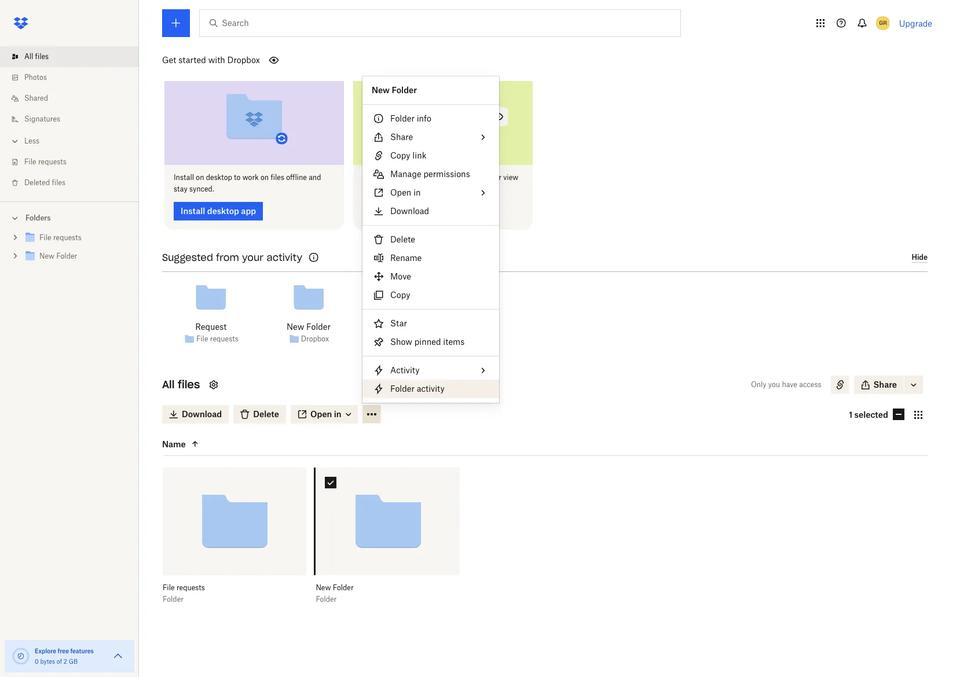 Task type: describe. For each thing, give the bounding box(es) containing it.
stay
[[174, 184, 187, 193]]

1 horizontal spatial file requests link
[[196, 334, 238, 345]]

folder info menu item
[[363, 109, 499, 128]]

1 on from the left
[[196, 173, 204, 182]]

folder, new folder row
[[316, 468, 460, 613]]

signatures
[[24, 115, 60, 123]]

open
[[390, 188, 411, 197]]

0 horizontal spatial activity
[[267, 252, 302, 263]]

files inside list item
[[35, 52, 49, 61]]

shared link
[[9, 88, 139, 109]]

photos
[[24, 73, 47, 82]]

quota usage element
[[12, 647, 30, 666]]

view
[[503, 173, 518, 182]]

edit
[[480, 173, 493, 182]]

rename menu item
[[363, 249, 499, 268]]

upgrade link
[[899, 18, 932, 28]]

copy for copy
[[390, 290, 410, 300]]

1 vertical spatial all files
[[162, 378, 200, 391]]

open in menu item
[[363, 184, 499, 202]]

all files inside list item
[[24, 52, 49, 61]]

features
[[70, 648, 94, 655]]

share files with anyone and control edit or view access.
[[363, 173, 518, 193]]

suggested
[[162, 252, 213, 263]]

new inside new folder folder
[[316, 584, 331, 592]]

copy menu item
[[363, 286, 499, 305]]

activity inside folder activity menu item
[[417, 384, 445, 394]]

copy link menu item
[[363, 147, 499, 165]]

have
[[782, 380, 797, 389]]

1 selected
[[849, 410, 888, 420]]

files inside the share files with anyone and control edit or view access.
[[384, 173, 398, 182]]

move menu item
[[363, 268, 499, 286]]

request link
[[195, 321, 227, 333]]

delete menu item
[[363, 230, 499, 249]]

name button
[[162, 437, 259, 451]]

show pinned items menu item
[[363, 333, 499, 352]]

share inside the share files with anyone and control edit or view access.
[[363, 173, 382, 182]]

manage
[[390, 169, 421, 179]]

0
[[35, 658, 39, 665]]

star menu item
[[363, 314, 499, 333]]

new folder link
[[287, 321, 331, 333]]

rename
[[390, 253, 422, 263]]

permissions
[[424, 169, 470, 179]]

2 horizontal spatial file requests link
[[382, 321, 431, 333]]

started
[[178, 55, 206, 65]]

desktop
[[206, 173, 232, 182]]

copy link
[[390, 151, 427, 160]]

access.
[[363, 184, 386, 193]]

only
[[751, 380, 767, 389]]

gb
[[69, 658, 78, 665]]

of
[[57, 658, 62, 665]]

dropbox link for folder
[[301, 334, 329, 345]]

work
[[242, 173, 259, 182]]

activity
[[390, 365, 420, 375]]

file requests for file requests link to the right
[[382, 322, 431, 332]]

move
[[390, 272, 411, 281]]

dropbox for file
[[399, 335, 427, 343]]

suggested from your activity
[[162, 252, 302, 263]]

control
[[455, 173, 478, 182]]

all files link
[[9, 46, 139, 67]]

dropbox image
[[9, 12, 32, 35]]

or
[[495, 173, 501, 182]]

get started with dropbox
[[162, 55, 260, 65]]

offline
[[286, 173, 307, 182]]

less
[[24, 137, 39, 145]]

with for started
[[208, 55, 225, 65]]

manage permissions
[[390, 169, 470, 179]]

show
[[390, 337, 412, 347]]

1 vertical spatial all
[[162, 378, 175, 391]]

to
[[234, 173, 241, 182]]

show pinned items
[[390, 337, 465, 347]]

1 vertical spatial new folder
[[287, 322, 331, 332]]

2 on from the left
[[261, 173, 269, 182]]

download menu item
[[363, 202, 499, 221]]

0 horizontal spatial file requests link
[[9, 152, 139, 173]]

requests inside file requests folder
[[177, 584, 205, 592]]

copy for copy link
[[390, 151, 410, 160]]



Task type: vqa. For each thing, say whether or not it's contained in the screenshot.


Task type: locate. For each thing, give the bounding box(es) containing it.
share menu item
[[363, 128, 499, 147]]

0 horizontal spatial all files
[[24, 52, 49, 61]]

0 vertical spatial activity
[[267, 252, 302, 263]]

file inside list
[[24, 158, 36, 166]]

open in
[[390, 188, 421, 197]]

deleted files
[[24, 178, 66, 187]]

folders button
[[0, 209, 139, 226]]

file requests link up deleted files
[[9, 152, 139, 173]]

activity down activity menu item
[[417, 384, 445, 394]]

2 copy from the top
[[390, 290, 410, 300]]

1 horizontal spatial and
[[441, 173, 454, 182]]

file requests up deleted files
[[24, 158, 66, 166]]

files
[[35, 52, 49, 61], [271, 173, 284, 182], [384, 173, 398, 182], [52, 178, 66, 187], [178, 378, 200, 391]]

photos link
[[9, 67, 139, 88]]

file requests
[[24, 158, 66, 166], [382, 322, 431, 332], [196, 335, 238, 343]]

2 vertical spatial new
[[316, 584, 331, 592]]

install on desktop to work on files offline and stay synced.
[[174, 173, 321, 193]]

2
[[64, 658, 67, 665]]

dropbox down star at left
[[399, 335, 427, 343]]

requests
[[38, 158, 66, 166], [398, 322, 431, 332], [210, 335, 238, 343], [177, 584, 205, 592]]

list
[[0, 39, 139, 202]]

folder
[[392, 85, 417, 95], [390, 114, 415, 123], [306, 322, 331, 332], [390, 384, 415, 394], [333, 584, 354, 592], [163, 595, 184, 604], [316, 595, 337, 604]]

0 vertical spatial copy
[[390, 151, 410, 160]]

copy
[[390, 151, 410, 160], [390, 290, 410, 300]]

info
[[417, 114, 431, 123]]

0 horizontal spatial and
[[309, 173, 321, 182]]

copy inside menu item
[[390, 290, 410, 300]]

0 vertical spatial new folder
[[372, 85, 417, 95]]

folder inside file requests folder
[[163, 595, 184, 604]]

2 horizontal spatial file requests
[[382, 322, 431, 332]]

0 horizontal spatial with
[[208, 55, 225, 65]]

1 horizontal spatial share
[[390, 132, 413, 142]]

new folder
[[372, 85, 417, 95], [287, 322, 331, 332]]

only you have access
[[751, 380, 822, 389]]

1 horizontal spatial file requests
[[196, 335, 238, 343]]

bytes
[[40, 658, 55, 665]]

file requests folder
[[163, 584, 205, 604]]

all
[[24, 52, 33, 61], [162, 378, 175, 391]]

get
[[162, 55, 176, 65]]

2 horizontal spatial dropbox
[[399, 335, 427, 343]]

signatures link
[[9, 109, 139, 130]]

and inside the share files with anyone and control edit or view access.
[[441, 173, 454, 182]]

2 horizontal spatial share
[[874, 380, 897, 389]]

share inside share menu item
[[390, 132, 413, 142]]

explore free features 0 bytes of 2 gb
[[35, 648, 94, 665]]

new folder folder
[[316, 584, 354, 604]]

synced.
[[189, 184, 214, 193]]

0 horizontal spatial dropbox
[[227, 55, 260, 65]]

file requests up show
[[382, 322, 431, 332]]

dropbox
[[227, 55, 260, 65], [301, 335, 329, 343], [399, 335, 427, 343]]

and left control in the top of the page
[[441, 173, 454, 182]]

activity menu item
[[363, 361, 499, 380]]

0 vertical spatial all
[[24, 52, 33, 61]]

activity
[[267, 252, 302, 263], [417, 384, 445, 394]]

1 horizontal spatial activity
[[417, 384, 445, 394]]

install
[[174, 173, 194, 182]]

with for files
[[399, 173, 414, 182]]

0 horizontal spatial on
[[196, 173, 204, 182]]

explore
[[35, 648, 56, 655]]

share up copy link
[[390, 132, 413, 142]]

dropbox link for requests
[[399, 334, 427, 345]]

and inside install on desktop to work on files offline and stay synced.
[[309, 173, 321, 182]]

with inside the share files with anyone and control edit or view access.
[[399, 173, 414, 182]]

share button
[[854, 376, 904, 394]]

share up selected
[[874, 380, 897, 389]]

with
[[208, 55, 225, 65], [399, 173, 414, 182]]

folder info
[[390, 114, 431, 123]]

items
[[443, 337, 465, 347]]

2 and from the left
[[441, 173, 454, 182]]

all inside list item
[[24, 52, 33, 61]]

0 vertical spatial share
[[390, 132, 413, 142]]

deleted
[[24, 178, 50, 187]]

requests inside list
[[38, 158, 66, 166]]

2 vertical spatial file requests
[[196, 335, 238, 343]]

files inside install on desktop to work on files offline and stay synced.
[[271, 173, 284, 182]]

download
[[390, 206, 429, 216]]

1 horizontal spatial new
[[316, 584, 331, 592]]

0 vertical spatial file requests
[[24, 158, 66, 166]]

dropbox link down new folder link
[[301, 334, 329, 345]]

2 dropbox link from the left
[[399, 334, 427, 345]]

2 vertical spatial share
[[874, 380, 897, 389]]

request
[[195, 322, 227, 332]]

delete
[[390, 235, 415, 244]]

manage permissions menu item
[[363, 165, 499, 184]]

1 horizontal spatial all
[[162, 378, 175, 391]]

new
[[372, 85, 390, 95], [287, 322, 304, 332], [316, 584, 331, 592]]

share up 'access.'
[[363, 173, 382, 182]]

copy inside "menu item"
[[390, 151, 410, 160]]

and
[[309, 173, 321, 182], [441, 173, 454, 182]]

access
[[799, 380, 822, 389]]

on
[[196, 173, 204, 182], [261, 173, 269, 182]]

copy down move
[[390, 290, 410, 300]]

0 vertical spatial new
[[372, 85, 390, 95]]

dropbox for new
[[301, 335, 329, 343]]

file requests link down "request" link
[[196, 334, 238, 345]]

dropbox link
[[301, 334, 329, 345], [399, 334, 427, 345]]

2 vertical spatial file requests link
[[196, 334, 238, 345]]

name
[[162, 439, 186, 449]]

folder activity menu item
[[363, 380, 499, 398]]

0 vertical spatial file requests link
[[9, 152, 139, 173]]

on up synced.
[[196, 173, 204, 182]]

folders
[[25, 214, 51, 222]]

0 horizontal spatial file requests
[[24, 158, 66, 166]]

0 horizontal spatial share
[[363, 173, 382, 182]]

1 dropbox link from the left
[[301, 334, 329, 345]]

file requests button
[[163, 584, 281, 593]]

share inside button
[[874, 380, 897, 389]]

0 horizontal spatial dropbox link
[[301, 334, 329, 345]]

folder, file requests row
[[163, 468, 307, 613]]

dropbox down new folder link
[[301, 335, 329, 343]]

list containing all files
[[0, 39, 139, 202]]

your
[[242, 252, 264, 263]]

file requests for the middle file requests link
[[196, 335, 238, 343]]

1
[[849, 410, 853, 420]]

all files
[[24, 52, 49, 61], [162, 378, 200, 391]]

2 horizontal spatial new
[[372, 85, 390, 95]]

new folder button
[[316, 584, 434, 593]]

anyone
[[416, 173, 439, 182]]

1 horizontal spatial dropbox
[[301, 335, 329, 343]]

file inside file requests folder
[[163, 584, 175, 592]]

copy left link
[[390, 151, 410, 160]]

1 vertical spatial share
[[363, 173, 382, 182]]

star
[[390, 319, 407, 328]]

with right started
[[208, 55, 225, 65]]

1 vertical spatial with
[[399, 173, 414, 182]]

dropbox right started
[[227, 55, 260, 65]]

group
[[0, 226, 139, 275]]

0 vertical spatial all files
[[24, 52, 49, 61]]

deleted files link
[[9, 173, 139, 193]]

with up open in
[[399, 173, 414, 182]]

selected
[[855, 410, 888, 420]]

file requests down "request" link
[[196, 335, 238, 343]]

less image
[[9, 136, 21, 147]]

1 copy from the top
[[390, 151, 410, 160]]

1 horizontal spatial on
[[261, 173, 269, 182]]

pinned
[[415, 337, 441, 347]]

in
[[414, 188, 421, 197]]

1 and from the left
[[309, 173, 321, 182]]

and right offline on the top left of the page
[[309, 173, 321, 182]]

0 horizontal spatial all
[[24, 52, 33, 61]]

upgrade
[[899, 18, 932, 28]]

1 horizontal spatial new folder
[[372, 85, 417, 95]]

file
[[24, 158, 36, 166], [382, 322, 396, 332], [196, 335, 208, 343], [163, 584, 175, 592]]

1 vertical spatial file requests link
[[382, 321, 431, 333]]

1 vertical spatial new
[[287, 322, 304, 332]]

all files list item
[[0, 46, 139, 67]]

on right work
[[261, 173, 269, 182]]

free
[[58, 648, 69, 655]]

activity right your
[[267, 252, 302, 263]]

link
[[413, 151, 427, 160]]

share
[[390, 132, 413, 142], [363, 173, 382, 182], [874, 380, 897, 389]]

you
[[768, 380, 780, 389]]

from
[[216, 252, 239, 263]]

1 horizontal spatial dropbox link
[[399, 334, 427, 345]]

0 vertical spatial with
[[208, 55, 225, 65]]

0 horizontal spatial new
[[287, 322, 304, 332]]

file requests link up show
[[382, 321, 431, 333]]

1 vertical spatial activity
[[417, 384, 445, 394]]

1 vertical spatial copy
[[390, 290, 410, 300]]

folder activity
[[390, 384, 445, 394]]

shared
[[24, 94, 48, 103]]

1 horizontal spatial with
[[399, 173, 414, 182]]

1 vertical spatial file requests
[[382, 322, 431, 332]]

1 horizontal spatial all files
[[162, 378, 200, 391]]

file requests inside list
[[24, 158, 66, 166]]

dropbox link down star at left
[[399, 334, 427, 345]]

0 horizontal spatial new folder
[[287, 322, 331, 332]]

file requests link
[[9, 152, 139, 173], [382, 321, 431, 333], [196, 334, 238, 345]]



